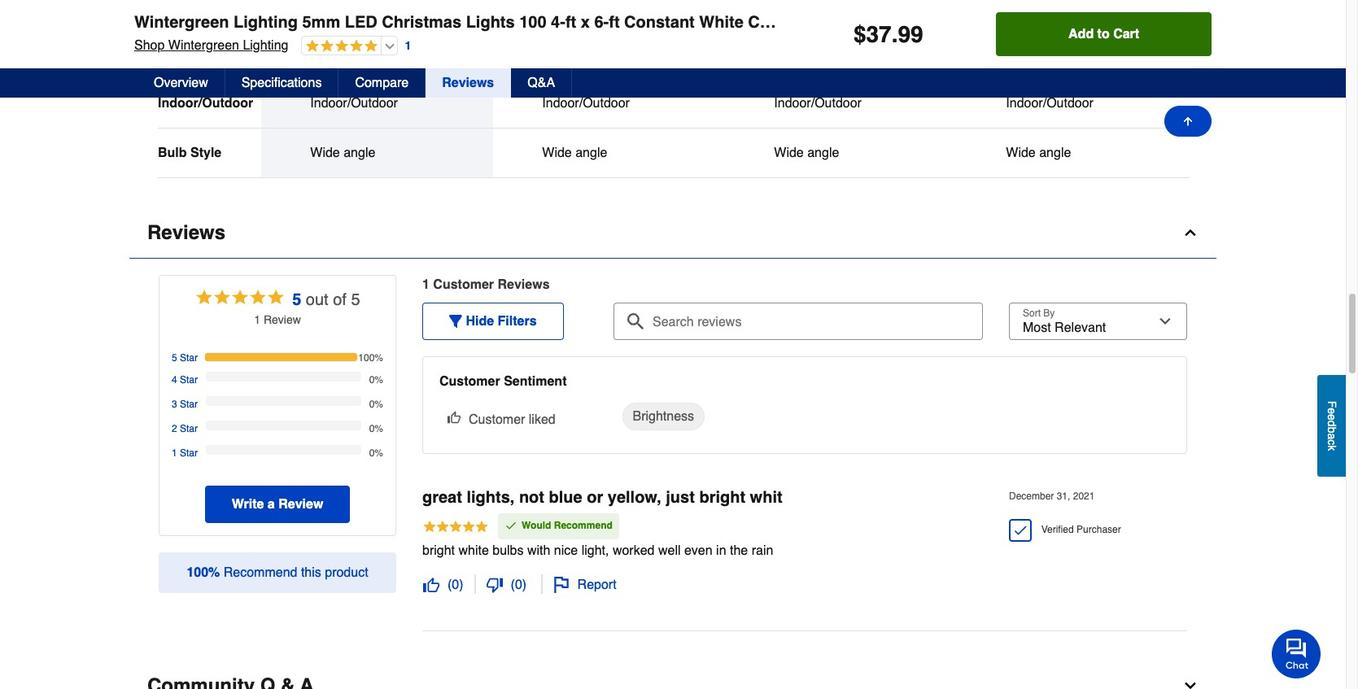 Task type: locate. For each thing, give the bounding box(es) containing it.
1 ( 0 ) from the left
[[448, 578, 464, 593]]

specifications
[[242, 76, 322, 90]]

5 up 4
[[172, 352, 177, 364]]

led
[[345, 13, 378, 32]]

indoor/outdoor down compare
[[310, 96, 398, 111]]

1 ( from the left
[[448, 578, 452, 593]]

4 indoor/outdoor cell from the left
[[1007, 95, 1141, 111]]

1 horizontal spatial a
[[1326, 434, 1339, 440]]

0 vertical spatial 100
[[520, 13, 547, 32]]

1 christmas from the left
[[382, 13, 462, 32]]

0 horizontal spatial a
[[268, 497, 275, 512]]

5 stars image down 5mm
[[302, 39, 378, 55]]

indoor/outdoor down overview
[[158, 96, 253, 111]]

ft
[[566, 13, 577, 32], [609, 13, 620, 32]]

0 horizontal spatial ( 0 )
[[448, 578, 464, 593]]

indoor/outdoor cell
[[310, 95, 445, 111], [543, 95, 677, 111], [775, 95, 909, 111], [1007, 95, 1141, 111]]

2 0 from the left
[[515, 578, 523, 593]]

0 horizontal spatial 100
[[187, 566, 208, 580]]

4 star from the top
[[180, 423, 198, 435]]

0 horizontal spatial ft
[[566, 13, 577, 32]]

q&a button
[[512, 68, 572, 98]]

1 lights from the left
[[466, 13, 515, 32]]

( 0 ) right thumb up image
[[448, 578, 464, 593]]

lighting up specifications
[[243, 38, 289, 53]]

report button
[[552, 576, 618, 595]]

2 vertical spatial customer
[[469, 413, 525, 427]]

bright up thumb up image
[[423, 544, 455, 559]]

1 ) from the left
[[459, 578, 464, 593]]

bulb style
[[158, 146, 222, 160]]

wide for third wide angle cell from right
[[543, 146, 572, 160]]

constant for first constant cell from the right
[[1007, 46, 1059, 61]]

5mm
[[302, 13, 340, 32]]

0 for the thumb down image
[[515, 578, 523, 593]]

0 vertical spatial a
[[1326, 434, 1339, 440]]

2 angle from the left
[[576, 146, 608, 160]]

( 0 ) right the thumb down image
[[511, 578, 527, 593]]

star right 3
[[180, 399, 198, 410]]

constant cell
[[310, 46, 445, 62], [1007, 46, 1141, 62]]

k
[[1326, 446, 1339, 451]]

customer up thumb up icon
[[440, 374, 500, 389]]

christmas
[[382, 13, 462, 32], [748, 13, 828, 32]]

indoor/outdoor down q&a
[[543, 96, 630, 111]]

4
[[172, 374, 177, 386]]

brightness
[[633, 409, 695, 424]]

ft right 'x'
[[609, 13, 620, 32]]

reviews
[[442, 76, 494, 90], [147, 221, 226, 244]]

0 horizontal spatial christmas
[[382, 13, 462, 32]]

1 vertical spatial review
[[264, 313, 301, 326]]

1 vertical spatial 5 stars image
[[195, 288, 286, 312]]

2 lights from the left
[[863, 13, 912, 32]]

1 for 1 star
[[172, 448, 177, 459]]

customer
[[433, 278, 494, 292], [440, 374, 500, 389], [469, 413, 525, 427]]

1 0 from the left
[[452, 578, 459, 593]]

constant cell down add
[[1007, 46, 1141, 62]]

wide
[[310, 146, 340, 160], [543, 146, 572, 160], [775, 146, 804, 160], [1007, 146, 1036, 160]]

2 star from the top
[[180, 374, 198, 386]]

0 horizontal spatial bright
[[423, 544, 455, 559]]

31,
[[1057, 491, 1071, 503]]

indoor/outdoor cell down add
[[1007, 95, 1141, 111]]

great
[[423, 488, 462, 507]]

0 right the thumb down image
[[515, 578, 523, 593]]

1 wide from the left
[[310, 146, 340, 160]]

2 horizontal spatial constant
[[1007, 46, 1059, 61]]

f e e d b a c k button
[[1318, 375, 1347, 477]]

ft left 'x'
[[566, 13, 577, 32]]

) right thumb up image
[[459, 578, 464, 593]]

5 star from the top
[[180, 448, 198, 459]]

specifications button
[[225, 68, 339, 98]]

2 vertical spatial review
[[279, 497, 324, 512]]

or
[[587, 488, 604, 507]]

just
[[666, 488, 695, 507]]

overview button
[[138, 68, 225, 98]]

cart
[[1114, 27, 1140, 42]]

of
[[333, 291, 347, 309]]

christmas right led
[[382, 13, 462, 32]]

1 horizontal spatial ( 0 )
[[511, 578, 527, 593]]

c
[[1326, 440, 1339, 446]]

reviews down bulb style
[[147, 221, 226, 244]]

4-
[[551, 13, 566, 32]]

bulb
[[158, 146, 187, 160]]

) for the thumb down image
[[523, 578, 527, 593]]

pattern
[[193, 46, 238, 61]]

2 wide from the left
[[543, 146, 572, 160]]

0 vertical spatial 5 stars image
[[302, 39, 378, 55]]

0 horizontal spatial 5
[[172, 352, 177, 364]]

1 horizontal spatial christmas
[[748, 13, 828, 32]]

checkmark image down december
[[1013, 522, 1029, 539]]

2 constant cell from the left
[[1007, 46, 1141, 62]]

indoor/outdoor cell down compare
[[310, 95, 445, 111]]

angle for 4th wide angle cell from the right
[[344, 146, 376, 160]]

4 0% from the top
[[369, 448, 383, 459]]

0% for 3 star
[[369, 399, 383, 410]]

lights,
[[467, 488, 515, 507]]

checkmark image up the bulbs
[[505, 520, 518, 533]]

indoor/outdoor cell down q&a
[[543, 95, 677, 111]]

1 vertical spatial customer
[[440, 374, 500, 389]]

0 vertical spatial lighting
[[234, 13, 298, 32]]

5 stars image up white
[[423, 520, 489, 537]]

1 vertical spatial reviews
[[147, 221, 226, 244]]

e
[[1326, 408, 1339, 415], [1326, 415, 1339, 421]]

4 wide angle cell from the left
[[1007, 145, 1141, 161]]

0 horizontal spatial recommend
[[224, 566, 298, 580]]

( right the thumb down image
[[511, 578, 515, 593]]

review
[[498, 278, 543, 292], [264, 313, 301, 326], [279, 497, 324, 512]]

0 vertical spatial recommend
[[554, 520, 613, 532]]

3 wide angle from the left
[[775, 146, 840, 160]]

3 star from the top
[[180, 399, 198, 410]]

4 wide angle from the left
[[1007, 146, 1072, 160]]

review for customer
[[498, 278, 543, 292]]

2 vertical spatial 5 stars image
[[423, 520, 489, 537]]

( 0 )
[[448, 578, 464, 593], [511, 578, 527, 593]]

lighting left 5mm
[[234, 13, 298, 32]]

angle
[[344, 146, 376, 160], [576, 146, 608, 160], [808, 146, 840, 160], [1040, 146, 1072, 160]]

2 ) from the left
[[523, 578, 527, 593]]

hide
[[466, 314, 494, 329]]

1 horizontal spatial 0
[[515, 578, 523, 593]]

1 vertical spatial wintergreen
[[168, 38, 239, 53]]

light pattern
[[158, 46, 238, 61]]

100 % recommend this product
[[187, 566, 369, 580]]

wide angle
[[310, 146, 376, 160], [543, 146, 608, 160], [775, 146, 840, 160], [1007, 146, 1072, 160]]

wide angle for 4th wide angle cell from the right
[[310, 146, 376, 160]]

1 horizontal spatial (
[[511, 578, 515, 593]]

product
[[325, 566, 369, 580]]

constant down 5mm
[[310, 46, 363, 61]]

0 horizontal spatial )
[[459, 578, 464, 593]]

star down 2 star
[[180, 448, 198, 459]]

star
[[180, 352, 198, 364], [180, 374, 198, 386], [180, 399, 198, 410], [180, 423, 198, 435], [180, 448, 198, 459]]

4 wide from the left
[[1007, 146, 1036, 160]]

1 star from the top
[[180, 352, 198, 364]]

report
[[578, 578, 617, 593]]

1 0% from the top
[[369, 374, 383, 386]]

a
[[1326, 434, 1339, 440], [268, 497, 275, 512]]

constant cell up compare
[[310, 46, 445, 62]]

blue
[[549, 488, 583, 507]]

( right thumb up image
[[448, 578, 452, 593]]

2 star
[[172, 423, 198, 435]]

100
[[520, 13, 547, 32], [187, 566, 208, 580]]

recommend up light,
[[554, 520, 613, 532]]

constant right 6- at the top left
[[625, 13, 695, 32]]

0% for 2 star
[[369, 423, 383, 435]]

a right write
[[268, 497, 275, 512]]

0%
[[369, 374, 383, 386], [369, 399, 383, 410], [369, 423, 383, 435], [369, 448, 383, 459]]

3 wide from the left
[[775, 146, 804, 160]]

0 horizontal spatial 5 stars image
[[195, 288, 286, 312]]

a inside button
[[268, 497, 275, 512]]

5 stars image left out
[[195, 288, 286, 312]]

christmas left net
[[748, 13, 828, 32]]

0 vertical spatial review
[[498, 278, 543, 292]]

1
[[405, 39, 411, 52], [423, 278, 430, 292], [254, 313, 261, 326], [172, 448, 177, 459]]

0 horizontal spatial constant cell
[[310, 46, 445, 62]]

5 out of 5 1 review
[[254, 291, 360, 326]]

a up k
[[1326, 434, 1339, 440]]

rain
[[752, 544, 774, 559]]

wintergreen up overview button at the left of the page
[[168, 38, 239, 53]]

0 vertical spatial reviews
[[442, 76, 494, 90]]

0 horizontal spatial reviews
[[147, 221, 226, 244]]

4 angle from the left
[[1040, 146, 1072, 160]]

2 0% from the top
[[369, 399, 383, 410]]

0% for 4 star
[[369, 374, 383, 386]]

0 horizontal spatial 0
[[452, 578, 459, 593]]

star for 5 star
[[180, 352, 198, 364]]

thumb up image
[[423, 577, 440, 594]]

1 wide angle cell from the left
[[310, 145, 445, 161]]

constant for first constant cell from left
[[310, 46, 363, 61]]

2 wide angle from the left
[[543, 146, 608, 160]]

arrow up image
[[1182, 115, 1195, 128]]

filter image
[[449, 315, 462, 328]]

0 vertical spatial customer
[[433, 278, 494, 292]]

1 horizontal spatial lights
[[863, 13, 912, 32]]

1 vertical spatial lighting
[[243, 38, 289, 53]]

bulbs
[[493, 544, 524, 559]]

1 horizontal spatial )
[[523, 578, 527, 593]]

wintergreen
[[134, 13, 229, 32], [168, 38, 239, 53]]

1 vertical spatial bright
[[423, 544, 455, 559]]

customer down customer sentiment
[[469, 413, 525, 427]]

indoor/outdoor down add
[[1007, 96, 1094, 111]]

1 indoor/outdoor from the left
[[158, 96, 253, 111]]

wintergreen up light
[[134, 13, 229, 32]]

star
[[990, 13, 1033, 32]]

bright right just
[[700, 488, 746, 507]]

0 horizontal spatial constant
[[310, 46, 363, 61]]

3 indoor/outdoor cell from the left
[[775, 95, 909, 111]]

f e e d b a c k
[[1326, 401, 1339, 451]]

1 horizontal spatial constant cell
[[1007, 46, 1141, 62]]

wide angle cell
[[310, 145, 445, 161], [543, 145, 677, 161], [775, 145, 909, 161], [1007, 145, 1141, 161]]

e up d
[[1326, 408, 1339, 415]]

star right 4
[[180, 374, 198, 386]]

wide angle for first wide angle cell from the right
[[1007, 146, 1072, 160]]

1 horizontal spatial 5
[[292, 291, 302, 309]]

0% for 1 star
[[369, 448, 383, 459]]

)
[[459, 578, 464, 593], [523, 578, 527, 593]]

the
[[730, 544, 748, 559]]

reviews left q&a
[[442, 76, 494, 90]]

constant down star
[[1007, 46, 1059, 61]]

1 vertical spatial a
[[268, 497, 275, 512]]

write a review button
[[205, 486, 350, 523]]

indoor/outdoor
[[158, 96, 253, 111], [310, 96, 398, 111], [543, 96, 630, 111], [775, 96, 862, 111], [1007, 96, 1094, 111]]

0 vertical spatial reviews button
[[426, 68, 512, 98]]

5
[[292, 291, 302, 309], [351, 291, 360, 309], [172, 352, 177, 364]]

5 right of
[[351, 291, 360, 309]]

indoor/outdoor cell down the $
[[775, 95, 909, 111]]

compare button
[[339, 68, 426, 98]]

3 0% from the top
[[369, 423, 383, 435]]

5 left out
[[292, 291, 302, 309]]

star up the 4 star
[[180, 352, 198, 364]]

e up b
[[1326, 415, 1339, 421]]

1 constant cell from the left
[[310, 46, 445, 62]]

indoor/outdoor down the $
[[775, 96, 862, 111]]

5 for out
[[292, 291, 302, 309]]

write a review
[[232, 497, 324, 512]]

) right the thumb down image
[[523, 578, 527, 593]]

star for 2 star
[[180, 423, 198, 435]]

5 stars image
[[302, 39, 378, 55], [195, 288, 286, 312], [423, 520, 489, 537]]

1 wide angle from the left
[[310, 146, 376, 160]]

customer for customer liked
[[469, 413, 525, 427]]

3
[[172, 399, 177, 410]]

1 horizontal spatial constant
[[625, 13, 695, 32]]

recommend right '%'
[[224, 566, 298, 580]]

nice
[[554, 544, 578, 559]]

1 horizontal spatial reviews
[[442, 76, 494, 90]]

1 vertical spatial reviews button
[[129, 208, 1217, 259]]

Search reviews text field
[[620, 303, 977, 331]]

1 angle from the left
[[344, 146, 376, 160]]

sentiment
[[504, 374, 567, 389]]

lighting
[[234, 13, 298, 32], [243, 38, 289, 53]]

thumb up image
[[448, 411, 461, 424]]

1 horizontal spatial bright
[[700, 488, 746, 507]]

compare
[[355, 76, 409, 90]]

chevron up image
[[1183, 225, 1199, 241]]

2 ( from the left
[[511, 578, 515, 593]]

$ 37 . 99
[[854, 21, 924, 47]]

net
[[833, 13, 859, 32]]

customer sentiment
[[440, 374, 567, 389]]

0 right thumb up image
[[452, 578, 459, 593]]

star right 2
[[180, 423, 198, 435]]

0 horizontal spatial lights
[[466, 13, 515, 32]]

2 horizontal spatial 5 stars image
[[423, 520, 489, 537]]

customer up 'filter' image
[[433, 278, 494, 292]]

review inside button
[[279, 497, 324, 512]]

3 angle from the left
[[808, 146, 840, 160]]

2 ( 0 ) from the left
[[511, 578, 527, 593]]

0 horizontal spatial (
[[448, 578, 452, 593]]

3 indoor/outdoor from the left
[[543, 96, 630, 111]]

checkmark image
[[505, 520, 518, 533], [1013, 522, 1029, 539]]

1 horizontal spatial ft
[[609, 13, 620, 32]]

cell
[[1007, 0, 1141, 12]]



Task type: vqa. For each thing, say whether or not it's contained in the screenshot.
Type within the button
no



Task type: describe. For each thing, give the bounding box(es) containing it.
wide angle for third wide angle cell from left
[[775, 146, 840, 160]]

1 indoor/outdoor cell from the left
[[310, 95, 445, 111]]

1 vertical spatial recommend
[[224, 566, 298, 580]]

wide angle for third wide angle cell from right
[[543, 146, 608, 160]]

) for thumb up image
[[459, 578, 464, 593]]

b
[[1326, 427, 1339, 434]]

2 horizontal spatial 5
[[351, 291, 360, 309]]

2
[[172, 423, 177, 435]]

review for a
[[279, 497, 324, 512]]

in
[[717, 544, 727, 559]]

star for 4 star
[[180, 374, 198, 386]]

overview
[[154, 76, 208, 90]]

( for the thumb down image
[[511, 578, 515, 593]]

light,
[[582, 544, 609, 559]]

customer liked
[[469, 413, 556, 427]]

worked
[[613, 544, 655, 559]]

wide for third wide angle cell from left
[[775, 146, 804, 160]]

angle for third wide angle cell from left
[[808, 146, 840, 160]]

1 inside 5 out of 5 1 review
[[254, 313, 261, 326]]

this
[[301, 566, 321, 580]]

great lights, not blue or yellow, just bright whit
[[423, 488, 783, 507]]

hide filters
[[466, 314, 537, 329]]

flag image
[[553, 577, 570, 594]]

well
[[659, 544, 681, 559]]

whit
[[750, 488, 783, 507]]

to
[[1098, 27, 1110, 42]]

99
[[898, 21, 924, 47]]

f
[[1326, 401, 1339, 408]]

thumb down image
[[487, 577, 503, 594]]

4 star
[[172, 374, 198, 386]]

december
[[1010, 491, 1055, 503]]

0 horizontal spatial checkmark image
[[505, 520, 518, 533]]

%
[[208, 566, 220, 580]]

wide for 4th wide angle cell from the right
[[310, 146, 340, 160]]

37
[[867, 21, 892, 47]]

add
[[1069, 27, 1094, 42]]

a inside 'button'
[[1326, 434, 1339, 440]]

verified purchaser
[[1036, 524, 1122, 536]]

1 horizontal spatial 5 stars image
[[302, 39, 378, 55]]

hide filters button
[[423, 303, 564, 340]]

reviews for the bottom reviews button
[[147, 221, 226, 244]]

would
[[522, 520, 552, 532]]

with
[[528, 544, 551, 559]]

style
[[191, 146, 222, 160]]

customer for customer sentiment
[[440, 374, 500, 389]]

5 for star
[[172, 352, 177, 364]]

star for 3 star
[[180, 399, 198, 410]]

2 indoor/outdoor cell from the left
[[543, 95, 677, 111]]

liked
[[529, 413, 556, 427]]

$
[[854, 21, 867, 47]]

even
[[685, 544, 713, 559]]

reviews for top reviews button
[[442, 76, 494, 90]]

1 e from the top
[[1326, 408, 1339, 415]]

( 0 ) for the thumb down image
[[511, 578, 527, 593]]

1 ft from the left
[[566, 13, 577, 32]]

add to cart
[[1069, 27, 1140, 42]]

purchaser
[[1077, 524, 1122, 536]]

shop wintergreen lighting
[[134, 38, 289, 53]]

1 horizontal spatial checkmark image
[[1013, 522, 1029, 539]]

6-
[[595, 13, 609, 32]]

3 wide angle cell from the left
[[775, 145, 909, 161]]

1 horizontal spatial recommend
[[554, 520, 613, 532]]

0 vertical spatial wintergreen
[[134, 13, 229, 32]]

1 for 1 customer review s
[[423, 278, 430, 292]]

5 star
[[172, 352, 198, 364]]

chat invite button image
[[1273, 629, 1322, 679]]

filters
[[498, 314, 537, 329]]

0 vertical spatial bright
[[700, 488, 746, 507]]

bright white bulbs with nice light, worked well even in the rain
[[423, 544, 774, 559]]

0 for thumb up image
[[452, 578, 459, 593]]

1 customer review s
[[423, 278, 550, 292]]

white
[[700, 13, 744, 32]]

would recommend
[[522, 520, 613, 532]]

yellow,
[[608, 488, 662, 507]]

out
[[306, 291, 329, 309]]

d
[[1326, 421, 1339, 427]]

2 wide angle cell from the left
[[543, 145, 677, 161]]

s
[[543, 278, 550, 292]]

.
[[892, 21, 898, 47]]

wintergreen lighting 5mm led christmas lights 100 4-ft x 6-ft constant white christmas net lights energy star
[[134, 13, 1033, 32]]

write
[[232, 497, 264, 512]]

100%
[[358, 352, 383, 364]]

not
[[519, 488, 545, 507]]

star for 1 star
[[180, 448, 198, 459]]

1 for 1
[[405, 39, 411, 52]]

brightness button
[[622, 403, 705, 431]]

2 e from the top
[[1326, 415, 1339, 421]]

white
[[459, 544, 489, 559]]

add to cart button
[[997, 12, 1212, 56]]

( for thumb up image
[[448, 578, 452, 593]]

4 indoor/outdoor from the left
[[775, 96, 862, 111]]

december 31, 2021
[[1010, 491, 1095, 503]]

verified
[[1042, 524, 1074, 536]]

2021
[[1074, 491, 1095, 503]]

5 indoor/outdoor from the left
[[1007, 96, 1094, 111]]

1 vertical spatial 100
[[187, 566, 208, 580]]

( 0 ) for thumb up image
[[448, 578, 464, 593]]

energy
[[917, 13, 985, 32]]

review inside 5 out of 5 1 review
[[264, 313, 301, 326]]

2 indoor/outdoor from the left
[[310, 96, 398, 111]]

light
[[158, 46, 190, 61]]

wide for first wide angle cell from the right
[[1007, 146, 1036, 160]]

1 star
[[172, 448, 198, 459]]

1 horizontal spatial 100
[[520, 13, 547, 32]]

2 ft from the left
[[609, 13, 620, 32]]

shop
[[134, 38, 165, 53]]

3 star
[[172, 399, 198, 410]]

angle for first wide angle cell from the right
[[1040, 146, 1072, 160]]

2 christmas from the left
[[748, 13, 828, 32]]

chevron down image
[[1183, 678, 1199, 690]]

q&a
[[528, 76, 555, 90]]

angle for third wide angle cell from right
[[576, 146, 608, 160]]

x
[[581, 13, 590, 32]]



